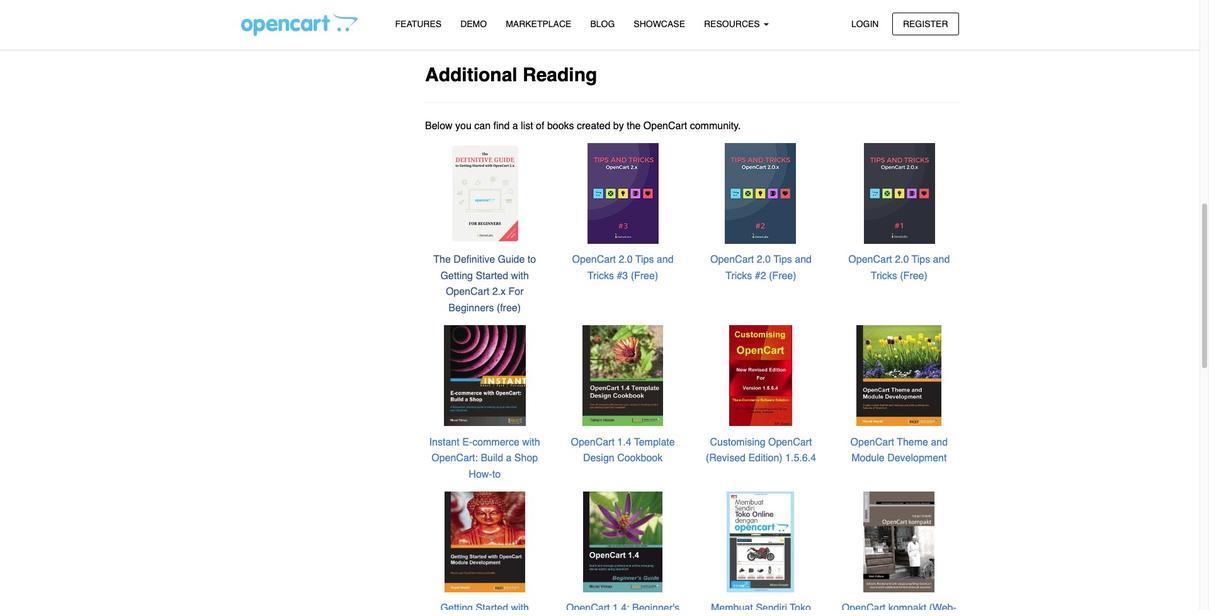 Task type: describe. For each thing, give the bounding box(es) containing it.
for
[[509, 286, 524, 298]]

the
[[627, 120, 641, 131]]

resources link
[[695, 13, 779, 35]]

resources
[[705, 19, 763, 29]]

opencart 2.0 tips and tricks #2 (free)
[[711, 254, 812, 282]]

1.4
[[618, 436, 632, 448]]

and for opencart 2.0 tips and tricks #2 (free)
[[795, 254, 812, 265]]

showcase link
[[625, 13, 695, 35]]

module
[[852, 453, 885, 464]]

opencart 1.4 template design cookbook
[[571, 436, 675, 464]]

below
[[425, 120, 453, 131]]

books
[[548, 120, 574, 131]]

opencart 2.0 tips and tricks (free) link
[[849, 254, 951, 282]]

register link
[[893, 12, 959, 35]]

2.x
[[493, 286, 506, 298]]

customising
[[711, 436, 766, 448]]

tips for #2
[[774, 254, 793, 265]]

of
[[536, 120, 545, 131]]

definitive
[[454, 254, 495, 265]]

reading
[[523, 63, 598, 85]]

2.0 for #3
[[619, 254, 633, 265]]

cookbook
[[618, 453, 663, 464]]

opencart 1.4 template design cookbook link
[[571, 436, 675, 464]]

instant e-commerce with opencart: build a shop how-to
[[430, 436, 541, 480]]

opencart theme and module development
[[851, 436, 948, 464]]

community.
[[690, 120, 741, 131]]

customising opencart (revised edition) 1.5.6.4 link
[[706, 436, 817, 464]]

(free) for #3
[[631, 270, 659, 282]]

1.5.6.4
[[786, 453, 817, 464]]

(free) inside the opencart 2.0 tips and tricks (free)
[[901, 270, 928, 282]]

demo link
[[451, 13, 497, 35]]

2.0 for (free)
[[896, 254, 910, 265]]

and inside opencart theme and module development
[[932, 436, 948, 448]]

build
[[481, 453, 504, 464]]

opencart tips and tricks part 3 image
[[572, 142, 674, 244]]

with inside the definitive guide to getting started with opencart 2.x for beginners (free)
[[511, 270, 529, 282]]

can
[[475, 120, 491, 131]]

started
[[476, 270, 509, 282]]

opencart inside the opencart 2.0 tips and tricks #2 (free)
[[711, 254, 755, 265]]

membuat sendiri toko online dengan opencart (indonesian edition) image
[[710, 491, 813, 593]]

opencart 1.4: beginner's guide image
[[572, 491, 674, 593]]

edition)
[[749, 453, 783, 464]]

0 vertical spatial a
[[513, 120, 518, 131]]

to inside the definitive guide to getting started with opencart 2.x for beginners (free)
[[528, 254, 536, 265]]

customising opencart (revised edition) 1.5.6.4 image
[[710, 325, 813, 427]]

development
[[888, 453, 947, 464]]

customising opencart (revised edition) 1.5.6.4
[[706, 436, 817, 464]]

showcase
[[634, 19, 686, 29]]

theme
[[898, 436, 929, 448]]

(free) for #2
[[769, 270, 797, 282]]

shop
[[515, 453, 538, 464]]

register
[[904, 19, 949, 29]]

opencart 1.4 template design cookbook image
[[572, 325, 674, 427]]

tips for (free)
[[912, 254, 931, 265]]

getting
[[441, 270, 473, 282]]

free opencart book image
[[849, 142, 951, 244]]



Task type: vqa. For each thing, say whether or not it's contained in the screenshot.
Github Bug Tracker link
no



Task type: locate. For each thing, give the bounding box(es) containing it.
tricks inside the opencart 2.0 tips and tricks (free)
[[871, 270, 898, 282]]

tips inside the opencart 2.0 tips and tricks #2 (free)
[[774, 254, 793, 265]]

demo
[[461, 19, 487, 29]]

(free) inside the opencart 2.0 tips and tricks #2 (free)
[[769, 270, 797, 282]]

opencart inside the opencart 1.4 template design cookbook
[[571, 436, 615, 448]]

below you can find a list of books created by the opencart community.
[[425, 120, 741, 131]]

instant e-commerce with opencart: build a shop how-to link
[[430, 436, 541, 480]]

tips for #3
[[636, 254, 654, 265]]

1 vertical spatial to
[[493, 469, 501, 480]]

additional
[[425, 63, 518, 85]]

0 vertical spatial with
[[511, 270, 529, 282]]

1 horizontal spatial 2.0
[[757, 254, 771, 265]]

opencart inside opencart 2.0 tips and tricks #3 (free)
[[573, 254, 616, 265]]

design
[[583, 453, 615, 464]]

a
[[513, 120, 518, 131], [506, 453, 512, 464]]

opencart inside opencart theme and module development
[[851, 436, 895, 448]]

blog link
[[581, 13, 625, 35]]

and for opencart 2.0 tips and tricks #3 (free)
[[657, 254, 674, 265]]

template
[[635, 436, 675, 448]]

2.0 inside the opencart 2.0 tips and tricks #2 (free)
[[757, 254, 771, 265]]

blog
[[591, 19, 615, 29]]

marketplace link
[[497, 13, 581, 35]]

1 (free) from the left
[[631, 270, 659, 282]]

list
[[521, 120, 534, 131]]

opencart theme and module development image
[[849, 325, 951, 427]]

login
[[852, 19, 879, 29]]

0 horizontal spatial tricks
[[588, 270, 614, 282]]

the
[[434, 254, 451, 265]]

features
[[395, 19, 442, 29]]

and inside the opencart 2.0 tips and tricks #2 (free)
[[795, 254, 812, 265]]

login link
[[841, 12, 890, 35]]

3 tricks from the left
[[871, 270, 898, 282]]

with up shop
[[523, 436, 541, 448]]

opencart 2.0 tips and tricks #3 (free) link
[[573, 254, 674, 282]]

2 tips from the left
[[774, 254, 793, 265]]

to right guide
[[528, 254, 536, 265]]

the definitive guide to getting started with opencart 2.x for beginners image
[[434, 142, 536, 244]]

tips
[[636, 254, 654, 265], [774, 254, 793, 265], [912, 254, 931, 265]]

2 horizontal spatial tricks
[[871, 270, 898, 282]]

1 vertical spatial a
[[506, 453, 512, 464]]

2.0
[[619, 254, 633, 265], [757, 254, 771, 265], [896, 254, 910, 265]]

opencart theme and module development link
[[851, 436, 948, 464]]

tips inside the opencart 2.0 tips and tricks (free)
[[912, 254, 931, 265]]

3 2.0 from the left
[[896, 254, 910, 265]]

to inside instant e-commerce with opencart: build a shop how-to
[[493, 469, 501, 480]]

opencart - open source shopping cart solution image
[[241, 13, 358, 36]]

opencart inside the definitive guide to getting started with opencart 2.x for beginners (free)
[[446, 286, 490, 298]]

getting started with opencart module development image
[[434, 491, 536, 593]]

marketplace
[[506, 19, 572, 29]]

by
[[614, 120, 624, 131]]

a left list
[[513, 120, 518, 131]]

tricks inside opencart 2.0 tips and tricks #3 (free)
[[588, 270, 614, 282]]

tricks for (free)
[[871, 270, 898, 282]]

#2
[[755, 270, 767, 282]]

1 horizontal spatial to
[[528, 254, 536, 265]]

to down build
[[493, 469, 501, 480]]

and for opencart 2.0 tips and tricks (free)
[[934, 254, 951, 265]]

2 horizontal spatial 2.0
[[896, 254, 910, 265]]

0 horizontal spatial a
[[506, 453, 512, 464]]

tricks for #3
[[588, 270, 614, 282]]

0 vertical spatial to
[[528, 254, 536, 265]]

beginners
[[449, 303, 494, 314]]

and inside the opencart 2.0 tips and tricks (free)
[[934, 254, 951, 265]]

find
[[494, 120, 510, 131]]

instant e-commerce with opencart: build a shop how-to image
[[434, 325, 536, 427]]

(free)
[[631, 270, 659, 282], [769, 270, 797, 282], [901, 270, 928, 282]]

#3
[[617, 270, 628, 282]]

additional reading
[[425, 63, 598, 85]]

the definitive guide to getting started with opencart 2.x for beginners (free) link
[[434, 254, 536, 314]]

opencart kompakt (web-edition) (german edition) image
[[849, 491, 951, 593]]

(revised
[[706, 453, 746, 464]]

1 2.0 from the left
[[619, 254, 633, 265]]

commerce
[[473, 436, 520, 448]]

guide
[[498, 254, 525, 265]]

you
[[456, 120, 472, 131]]

opencart inside the opencart 2.0 tips and tricks (free)
[[849, 254, 893, 265]]

instant
[[430, 436, 460, 448]]

how-
[[469, 469, 493, 480]]

a right build
[[506, 453, 512, 464]]

0 horizontal spatial to
[[493, 469, 501, 480]]

and
[[657, 254, 674, 265], [795, 254, 812, 265], [934, 254, 951, 265], [932, 436, 948, 448]]

(free)
[[497, 303, 521, 314]]

2 2.0 from the left
[[757, 254, 771, 265]]

1 horizontal spatial (free)
[[769, 270, 797, 282]]

opencart 2.0 tips and tricks (free)
[[849, 254, 951, 282]]

2 horizontal spatial tips
[[912, 254, 931, 265]]

1 tips from the left
[[636, 254, 654, 265]]

3 (free) from the left
[[901, 270, 928, 282]]

0 horizontal spatial tips
[[636, 254, 654, 265]]

opencart tips and tricks part 2 image
[[710, 142, 813, 244]]

the definitive guide to getting started with opencart 2.x for beginners (free)
[[434, 254, 536, 314]]

created
[[577, 120, 611, 131]]

e-
[[463, 436, 473, 448]]

tricks for #2
[[726, 270, 753, 282]]

1 vertical spatial with
[[523, 436, 541, 448]]

2.0 for #2
[[757, 254, 771, 265]]

opencart 2.0 tips and tricks #3 (free)
[[573, 254, 674, 282]]

a inside instant e-commerce with opencart: build a shop how-to
[[506, 453, 512, 464]]

to
[[528, 254, 536, 265], [493, 469, 501, 480]]

tips inside opencart 2.0 tips and tricks #3 (free)
[[636, 254, 654, 265]]

0 horizontal spatial 2.0
[[619, 254, 633, 265]]

opencart inside the customising opencart (revised edition) 1.5.6.4
[[769, 436, 813, 448]]

opencart:
[[432, 453, 478, 464]]

2 horizontal spatial (free)
[[901, 270, 928, 282]]

2 (free) from the left
[[769, 270, 797, 282]]

1 horizontal spatial a
[[513, 120, 518, 131]]

2.0 inside the opencart 2.0 tips and tricks (free)
[[896, 254, 910, 265]]

with inside instant e-commerce with opencart: build a shop how-to
[[523, 436, 541, 448]]

1 tricks from the left
[[588, 270, 614, 282]]

2.0 inside opencart 2.0 tips and tricks #3 (free)
[[619, 254, 633, 265]]

1 horizontal spatial tricks
[[726, 270, 753, 282]]

and inside opencart 2.0 tips and tricks #3 (free)
[[657, 254, 674, 265]]

tricks
[[588, 270, 614, 282], [726, 270, 753, 282], [871, 270, 898, 282]]

features link
[[386, 13, 451, 35]]

3 tips from the left
[[912, 254, 931, 265]]

1 horizontal spatial tips
[[774, 254, 793, 265]]

tricks inside the opencart 2.0 tips and tricks #2 (free)
[[726, 270, 753, 282]]

(free) inside opencart 2.0 tips and tricks #3 (free)
[[631, 270, 659, 282]]

with
[[511, 270, 529, 282], [523, 436, 541, 448]]

2 tricks from the left
[[726, 270, 753, 282]]

0 horizontal spatial (free)
[[631, 270, 659, 282]]

with up for
[[511, 270, 529, 282]]

opencart
[[644, 120, 688, 131], [573, 254, 616, 265], [711, 254, 755, 265], [849, 254, 893, 265], [446, 286, 490, 298], [571, 436, 615, 448], [769, 436, 813, 448], [851, 436, 895, 448]]

opencart 2.0 tips and tricks #2 (free) link
[[711, 254, 812, 282]]



